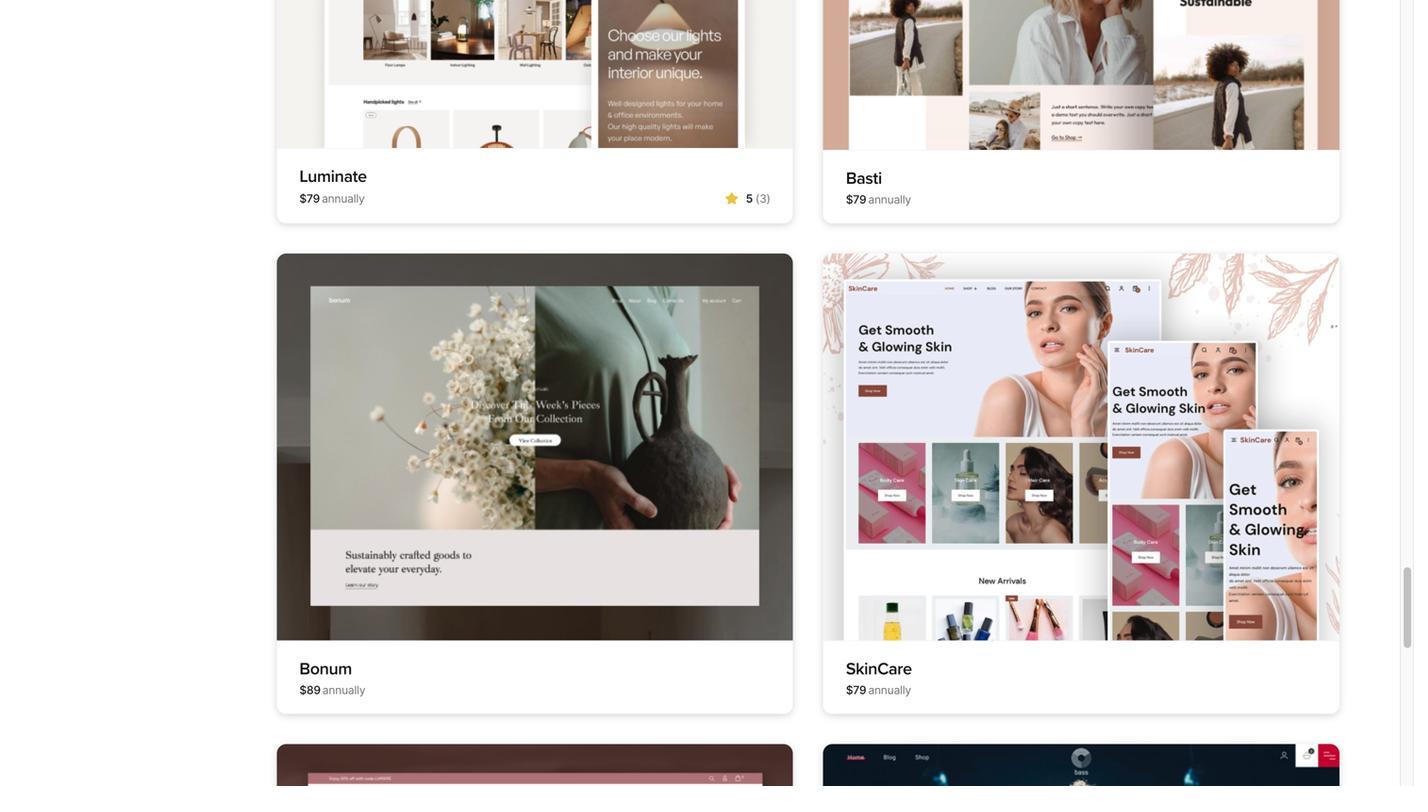 Task type: locate. For each thing, give the bounding box(es) containing it.
basti
[[846, 169, 882, 189]]

luminate
[[299, 167, 367, 187]]

annually inside bonum $89 annually
[[322, 684, 365, 698]]

skincare $79 annually
[[846, 660, 912, 698]]

$79 down skincare link
[[846, 684, 866, 698]]

annually down skincare link
[[868, 684, 911, 698]]

annually inside skincare $79 annually
[[868, 684, 911, 698]]

annually inside basti $79 annually
[[868, 193, 911, 207]]

$79 inside basti $79 annually
[[846, 193, 866, 207]]

annually down basti link
[[868, 193, 911, 207]]

annually down bonum link
[[322, 684, 365, 698]]

$79 down basti
[[846, 193, 866, 207]]

$79
[[299, 192, 320, 206], [846, 193, 866, 207], [846, 684, 866, 698]]

$79 for basti
[[846, 193, 866, 207]]

luminate link
[[299, 167, 367, 187]]

5
[[746, 192, 753, 206]]

$79 down luminate link
[[299, 192, 320, 206]]

annually
[[322, 192, 365, 206], [868, 193, 911, 207], [322, 684, 365, 698], [868, 684, 911, 698]]

$79 inside skincare $79 annually
[[846, 684, 866, 698]]

$89
[[299, 684, 321, 698]]

3
[[760, 192, 767, 206]]

skincare
[[846, 660, 912, 680]]

basti link
[[846, 169, 882, 189]]



Task type: describe. For each thing, give the bounding box(es) containing it.
$79 for skincare
[[846, 684, 866, 698]]

skincare link
[[846, 660, 912, 680]]

annually for basti
[[868, 193, 911, 207]]

5 ( 3 )
[[746, 192, 770, 206]]

bonum link
[[299, 660, 352, 680]]

annually for bonum
[[322, 684, 365, 698]]

annually down luminate link
[[322, 192, 365, 206]]

annually for skincare
[[868, 684, 911, 698]]

bonum
[[299, 660, 352, 680]]

)
[[767, 192, 770, 206]]

basti $79 annually
[[846, 169, 911, 207]]

(
[[756, 192, 760, 206]]

bonum $89 annually
[[299, 660, 365, 698]]

$79 annually
[[299, 192, 365, 206]]



Task type: vqa. For each thing, say whether or not it's contained in the screenshot.
search box
no



